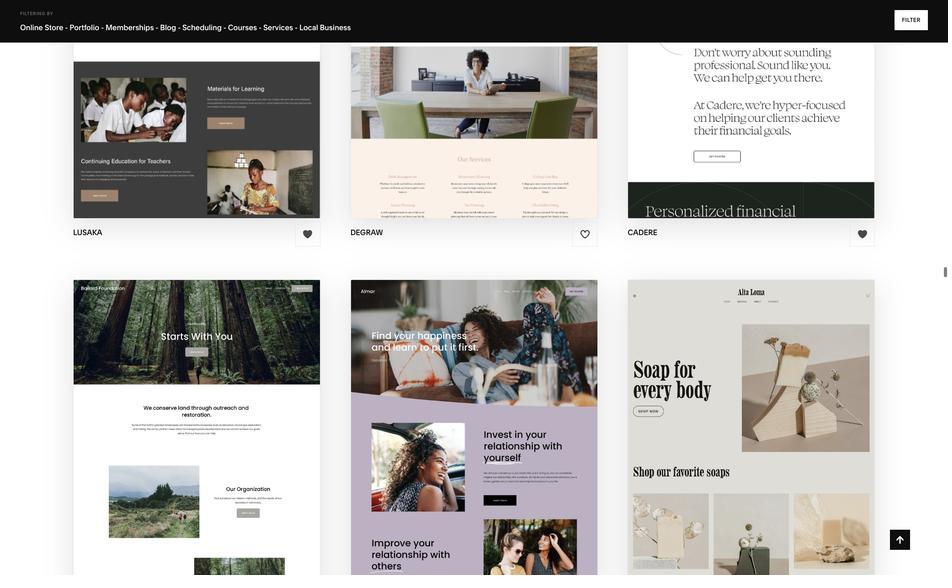 Task type: locate. For each thing, give the bounding box(es) containing it.
start with lusaka button
[[146, 29, 247, 54]]

start inside start with almar button
[[426, 426, 453, 437]]

- right store
[[65, 23, 68, 32]]

preview down 'start with lusaka'
[[158, 54, 198, 64]]

start with almar button
[[426, 419, 523, 444]]

start for start with altaloma
[[695, 426, 723, 437]]

start for start with almar
[[426, 426, 453, 437]]

2 vertical spatial degraw
[[351, 228, 383, 237]]

start
[[146, 36, 174, 46], [422, 36, 450, 46], [701, 36, 729, 46], [145, 426, 172, 437], [426, 426, 453, 437], [695, 426, 723, 437]]

0 vertical spatial almar
[[481, 426, 513, 437]]

start inside start with lusaka button
[[146, 36, 174, 46]]

almar inside button
[[481, 426, 513, 437]]

lusaka inside button
[[202, 36, 238, 46]]

7 - from the left
[[295, 23, 298, 32]]

memberships
[[106, 23, 154, 32]]

-
[[65, 23, 68, 32], [101, 23, 104, 32], [156, 23, 159, 32], [178, 23, 181, 32], [224, 23, 227, 32], [259, 23, 262, 32], [295, 23, 298, 32]]

preview for preview altaloma
[[706, 444, 746, 455]]

start inside start with altaloma button
[[695, 426, 723, 437]]

altaloma inside button
[[750, 426, 799, 437]]

preview down start with cadere
[[713, 54, 752, 64]]

preview down start with degraw
[[433, 54, 473, 64]]

with for lusaka
[[176, 36, 199, 46]]

0 vertical spatial cadere
[[756, 36, 793, 46]]

2 vertical spatial lusaka
[[73, 228, 102, 237]]

almar up preview almar
[[481, 426, 513, 437]]

- left "blog"
[[156, 23, 159, 32]]

2 vertical spatial cadere
[[628, 228, 658, 237]]

add degraw to your favorites list image
[[580, 229, 591, 239]]

preview for preview almar
[[437, 444, 477, 455]]

preview
[[158, 54, 198, 64], [433, 54, 473, 64], [713, 54, 752, 64], [437, 444, 477, 455], [706, 444, 746, 455]]

with left "bailard"
[[174, 426, 198, 437]]

0 vertical spatial lusaka
[[202, 36, 238, 46]]

start with cadere button
[[701, 29, 803, 54]]

cadere image
[[629, 0, 875, 218]]

almar
[[481, 426, 513, 437], [479, 444, 512, 455]]

- left courses
[[224, 23, 227, 32]]

start with degraw
[[422, 36, 517, 46]]

by
[[47, 11, 53, 16]]

- left local
[[295, 23, 298, 32]]

0 vertical spatial degraw
[[477, 36, 517, 46]]

1 vertical spatial cadere
[[755, 54, 791, 64]]

degraw
[[477, 36, 517, 46], [476, 54, 515, 64], [351, 228, 383, 237]]

with
[[176, 36, 199, 46], [452, 36, 475, 46], [731, 36, 754, 46], [174, 426, 198, 437], [455, 426, 479, 437], [725, 426, 748, 437]]

lusaka image
[[74, 0, 320, 218]]

1 vertical spatial degraw
[[476, 54, 515, 64]]

filtering by
[[20, 11, 53, 16]]

cadere inside button
[[756, 36, 793, 46]]

store
[[45, 23, 63, 32]]

preview lusaka
[[158, 54, 236, 64]]

6 - from the left
[[259, 23, 262, 32]]

with up preview almar
[[455, 426, 479, 437]]

- right portfolio
[[101, 23, 104, 32]]

almar down start with almar
[[479, 444, 512, 455]]

filter button
[[895, 10, 929, 30]]

preview altaloma
[[706, 444, 797, 455]]

with up "preview altaloma"
[[725, 426, 748, 437]]

preview altaloma link
[[706, 437, 797, 462]]

with for almar
[[455, 426, 479, 437]]

altaloma up "preview altaloma"
[[750, 426, 799, 437]]

with down the online store - portfolio - memberships - blog - scheduling - courses - services - local business
[[176, 36, 199, 46]]

preview cadere link
[[713, 47, 791, 72]]

with up preview cadere
[[731, 36, 754, 46]]

preview degraw
[[433, 54, 515, 64]]

degraw image
[[351, 0, 598, 218]]

preview almar link
[[437, 437, 512, 462]]

start with altaloma button
[[695, 419, 809, 444]]

lusaka
[[202, 36, 238, 46], [200, 54, 236, 64], [73, 228, 102, 237]]

filtering
[[20, 11, 45, 16]]

- right "blog"
[[178, 23, 181, 32]]

2 - from the left
[[101, 23, 104, 32]]

preview down start with almar
[[437, 444, 477, 455]]

cadere
[[756, 36, 793, 46], [755, 54, 791, 64], [628, 228, 658, 237]]

start with bailard
[[145, 426, 239, 437]]

remove cadere from your favorites list image
[[858, 229, 868, 239]]

preview for preview lusaka
[[158, 54, 198, 64]]

start inside start with cadere button
[[701, 36, 729, 46]]

almar image
[[351, 280, 598, 575]]

start with bailard button
[[145, 419, 249, 444]]

altaloma image
[[629, 280, 875, 575]]

start inside start with degraw button
[[422, 36, 450, 46]]

altaloma down start with altaloma at the bottom right of page
[[748, 444, 797, 455]]

scheduling
[[183, 23, 222, 32]]

start inside "start with bailard" "button"
[[145, 426, 172, 437]]

start with degraw button
[[422, 29, 527, 54]]

- right courses
[[259, 23, 262, 32]]

with up preview degraw
[[452, 36, 475, 46]]

0 vertical spatial altaloma
[[750, 426, 799, 437]]

preview cadere
[[713, 54, 791, 64]]

preview down start with altaloma at the bottom right of page
[[706, 444, 746, 455]]

business
[[320, 23, 351, 32]]

with inside "button"
[[174, 426, 198, 437]]

remove lusaka from your favorites list image
[[303, 229, 313, 239]]

preview inside 'link'
[[433, 54, 473, 64]]

altaloma
[[750, 426, 799, 437], [748, 444, 797, 455]]



Task type: describe. For each thing, give the bounding box(es) containing it.
with for cadere
[[731, 36, 754, 46]]

degraw inside button
[[477, 36, 517, 46]]

1 - from the left
[[65, 23, 68, 32]]

online store - portfolio - memberships - blog - scheduling - courses - services - local business
[[20, 23, 351, 32]]

preview almar
[[437, 444, 512, 455]]

courses
[[228, 23, 257, 32]]

bailard image
[[74, 280, 320, 575]]

3 - from the left
[[156, 23, 159, 32]]

with for altaloma
[[725, 426, 748, 437]]

preview for preview cadere
[[713, 54, 752, 64]]

local
[[300, 23, 318, 32]]

4 - from the left
[[178, 23, 181, 32]]

start with altaloma
[[695, 426, 799, 437]]

1 vertical spatial lusaka
[[200, 54, 236, 64]]

preview degraw link
[[433, 47, 515, 72]]

blog
[[160, 23, 176, 32]]

start for start with bailard
[[145, 426, 172, 437]]

start for start with lusaka
[[146, 36, 174, 46]]

1 vertical spatial almar
[[479, 444, 512, 455]]

preview lusaka link
[[158, 47, 236, 72]]

back to top image
[[896, 535, 906, 545]]

portfolio
[[70, 23, 99, 32]]

online
[[20, 23, 43, 32]]

bailard
[[200, 426, 239, 437]]

start with lusaka
[[146, 36, 238, 46]]

with for degraw
[[452, 36, 475, 46]]

with for bailard
[[174, 426, 198, 437]]

start for start with degraw
[[422, 36, 450, 46]]

preview for preview degraw
[[433, 54, 473, 64]]

degraw inside 'link'
[[476, 54, 515, 64]]

start for start with cadere
[[701, 36, 729, 46]]

1 vertical spatial altaloma
[[748, 444, 797, 455]]

services
[[263, 23, 293, 32]]

5 - from the left
[[224, 23, 227, 32]]

start with almar
[[426, 426, 513, 437]]

filter
[[903, 16, 921, 23]]

start with cadere
[[701, 36, 793, 46]]



Task type: vqa. For each thing, say whether or not it's contained in the screenshot.
Schedule appointments with online bookings and calendars.
no



